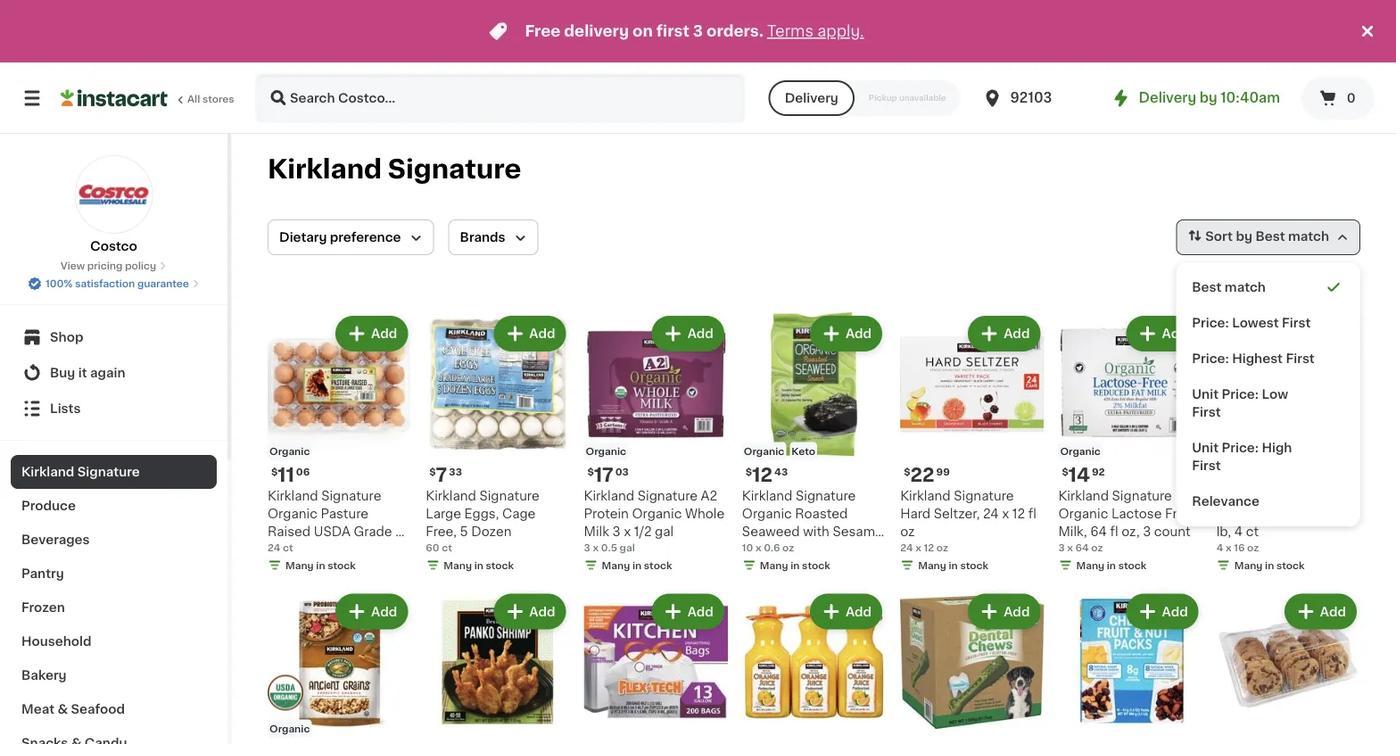 Task type: describe. For each thing, give the bounding box(es) containing it.
by for delivery
[[1200, 91, 1218, 104]]

first right 'highest'
[[1287, 353, 1315, 365]]

bakery link
[[11, 659, 217, 693]]

24 inside kirkland signature organic pasture raised usda grade a eggs, 24 ct
[[306, 543, 321, 555]]

7 in from the left
[[1266, 560, 1275, 570]]

whole
[[685, 507, 725, 520]]

stock for 14
[[1119, 560, 1147, 570]]

3 inside limited time offer region
[[693, 24, 703, 39]]

protein
[[584, 507, 629, 520]]

first right lowest
[[1283, 317, 1311, 329]]

raised
[[268, 525, 311, 538]]

sort by list box
[[1177, 262, 1361, 527]]

5
[[460, 525, 468, 538]]

dozen
[[472, 525, 512, 538]]

$ 11 06
[[271, 466, 310, 484]]

seaweed
[[742, 525, 800, 538]]

price: lowest first
[[1193, 317, 1311, 329]]

it
[[78, 367, 87, 379]]

keto
[[792, 446, 816, 456]]

oz inside $ 17 kirkland signature butter, salted, stick, 1 lb, 4 ct 4 x 16 oz
[[1248, 543, 1260, 552]]

roasted
[[796, 507, 848, 520]]

0 vertical spatial 4
[[1235, 525, 1244, 538]]

product group containing 14
[[1059, 312, 1203, 576]]

kirkland signature link
[[11, 455, 217, 489]]

$ inside $ 17 kirkland signature butter, salted, stick, 1 lb, 4 ct 4 x 16 oz
[[1221, 467, 1227, 476]]

price: inside unit price: low first
[[1222, 388, 1260, 401]]

unit price: high first
[[1193, 442, 1293, 472]]

lists link
[[11, 391, 217, 427]]

oz down seltzer,
[[937, 542, 949, 552]]

lactose
[[1112, 507, 1163, 520]]

produce
[[21, 500, 76, 512]]

milk,
[[1059, 525, 1088, 538]]

1 horizontal spatial kirkland signature
[[268, 157, 522, 182]]

oz right 0.6
[[783, 543, 795, 552]]

1
[[1347, 507, 1352, 520]]

100%
[[46, 279, 73, 289]]

service type group
[[769, 80, 961, 116]]

organic inside kirkland signature a2 protein organic whole milk 3 x 1/2 gal 3 x 0.5 gal
[[632, 507, 682, 520]]

sort by
[[1206, 230, 1253, 243]]

$ for 11
[[271, 467, 278, 476]]

apply.
[[818, 24, 865, 39]]

sort
[[1206, 230, 1234, 243]]

stock for 12
[[803, 560, 831, 570]]

product group containing 7
[[426, 312, 570, 576]]

in for 12
[[791, 560, 800, 570]]

price: lowest first option
[[1184, 305, 1354, 341]]

0 horizontal spatial gal
[[620, 542, 635, 552]]

ct down raised
[[283, 542, 293, 552]]

brands button
[[449, 220, 539, 255]]

x right seltzer,
[[1003, 507, 1010, 520]]

33
[[449, 467, 462, 476]]

shop link
[[11, 320, 217, 355]]

stores
[[203, 94, 234, 104]]

brands
[[460, 231, 506, 244]]

seltzer,
[[934, 507, 980, 520]]

kirkland for roasted
[[742, 489, 793, 502]]

kirkland for eggs,
[[426, 489, 477, 502]]

$ for 7
[[430, 467, 436, 476]]

stick,
[[1309, 507, 1344, 520]]

organic inside organic button
[[270, 724, 310, 734]]

with
[[803, 525, 830, 538]]

in for 11
[[316, 560, 325, 570]]

view
[[61, 261, 85, 271]]

organic inside kirkland signature organic roasted seaweed with sesame oil, 0.60 oz, 10 ct
[[742, 507, 792, 520]]

17 for $ 17 03
[[594, 466, 614, 484]]

kirkland signature hard seltzer, 24 x 12 fl oz 24 x 12 oz
[[901, 489, 1037, 552]]

$ 22 99
[[904, 466, 951, 484]]

3 down milk at the left of the page
[[584, 542, 591, 552]]

all
[[187, 94, 200, 104]]

delivery
[[564, 24, 629, 39]]

$ 14 92
[[1063, 466, 1106, 484]]

24 down "hard"
[[901, 542, 914, 552]]

1 vertical spatial 4
[[1217, 543, 1224, 552]]

signature inside $ 17 kirkland signature butter, salted, stick, 1 lb, 4 ct 4 x 16 oz
[[1271, 489, 1331, 502]]

06
[[296, 467, 310, 476]]

in for 7
[[475, 560, 484, 570]]

$ for 14
[[1063, 467, 1069, 476]]

shop
[[50, 331, 83, 344]]

best match option
[[1184, 270, 1354, 305]]

signature for lactose
[[1113, 489, 1173, 502]]

oil,
[[742, 543, 763, 555]]

ct inside $ 17 kirkland signature butter, salted, stick, 1 lb, 4 ct 4 x 16 oz
[[1247, 525, 1260, 538]]

many for 12
[[760, 560, 789, 570]]

x left 0.6
[[756, 543, 762, 552]]

delivery by 10:40am link
[[1111, 87, 1281, 109]]

kirkland up "produce"
[[21, 466, 74, 478]]

bakery
[[21, 669, 67, 682]]

large
[[426, 507, 461, 520]]

x left "0.5"
[[593, 542, 599, 552]]

100% satisfaction guarantee button
[[28, 273, 200, 291]]

ct inside kirkland signature organic pasture raised usda grade a eggs, 24 ct
[[324, 543, 337, 555]]

a
[[396, 525, 404, 538]]

terms apply. link
[[768, 24, 865, 39]]

many in stock for 22
[[919, 560, 989, 570]]

frozen
[[21, 602, 65, 614]]

lb,
[[1217, 525, 1232, 538]]

low
[[1263, 388, 1289, 401]]

relevance option
[[1184, 484, 1354, 519]]

free,
[[426, 525, 457, 538]]

costco logo image
[[75, 155, 153, 234]]

7 many from the left
[[1235, 560, 1263, 570]]

frozen link
[[11, 591, 217, 625]]

lists
[[50, 403, 81, 415]]

oz, inside kirkland signature organic lactose free milk, 64 fl oz, 3 count 3 x 64 oz
[[1122, 525, 1140, 538]]

Search field
[[257, 75, 744, 121]]

unit price: low first option
[[1184, 377, 1354, 430]]

x inside $ 17 kirkland signature butter, salted, stick, 1 lb, 4 ct 4 x 16 oz
[[1226, 543, 1232, 552]]

butter,
[[1217, 507, 1259, 520]]

many in stock for 11
[[286, 560, 356, 570]]

delivery for delivery by 10:40am
[[1139, 91, 1197, 104]]

92103 button
[[982, 73, 1089, 123]]

unit price: low first
[[1193, 388, 1289, 419]]

satisfaction
[[75, 279, 135, 289]]

highest
[[1233, 353, 1284, 365]]

price: inside 'price: lowest first' option
[[1193, 317, 1230, 329]]

free inside limited time offer region
[[525, 24, 561, 39]]

delivery by 10:40am
[[1139, 91, 1281, 104]]

0 horizontal spatial 10
[[742, 543, 754, 552]]

view pricing policy link
[[61, 259, 167, 273]]

x left 1/2
[[624, 525, 631, 538]]

dietary preference button
[[268, 220, 434, 255]]

produce link
[[11, 489, 217, 523]]

dietary
[[279, 231, 327, 244]]

pricing
[[87, 261, 123, 271]]

$ 17 03
[[588, 466, 629, 484]]

signature for seltzer,
[[954, 489, 1015, 502]]

kirkland up dietary preference on the left
[[268, 157, 382, 182]]

many for 14
[[1077, 560, 1105, 570]]

24 right seltzer,
[[984, 507, 999, 520]]

1 vertical spatial kirkland signature
[[21, 466, 140, 478]]

item badge image
[[268, 675, 303, 711]]

by for sort
[[1237, 230, 1253, 243]]

limited time offer region
[[0, 0, 1358, 62]]

3 down milk,
[[1059, 543, 1065, 552]]

first
[[657, 24, 690, 39]]

lowest
[[1233, 317, 1280, 329]]

$ 17 kirkland signature butter, salted, stick, 1 lb, 4 ct 4 x 16 oz
[[1217, 466, 1352, 552]]

product group containing 11
[[268, 312, 412, 576]]

oz inside kirkland signature organic lactose free milk, 64 fl oz, 3 count 3 x 64 oz
[[1092, 543, 1104, 552]]

x down "hard"
[[916, 542, 922, 552]]

organic keto
[[744, 446, 816, 456]]

0 button
[[1302, 77, 1375, 120]]

ct inside kirkland signature large eggs, cage free, 5 dozen 60 ct
[[442, 543, 452, 552]]



Task type: locate. For each thing, give the bounding box(es) containing it.
in down kirkland signature hard seltzer, 24 x 12 fl oz 24 x 12 oz
[[949, 560, 958, 570]]

5 stock from the left
[[803, 560, 831, 570]]

many in stock down kirkland signature hard seltzer, 24 x 12 fl oz 24 x 12 oz
[[919, 560, 989, 570]]

1/2
[[634, 525, 652, 538]]

$ for 22
[[904, 467, 911, 476]]

$ for 17
[[588, 467, 594, 476]]

orders.
[[707, 24, 764, 39]]

signature inside kirkland signature link
[[77, 466, 140, 478]]

3 up "0.5"
[[613, 525, 621, 538]]

4 stock from the left
[[486, 560, 514, 570]]

5 many from the left
[[760, 560, 789, 570]]

best match up price: lowest first
[[1193, 281, 1266, 294]]

$ 7 33
[[430, 466, 462, 484]]

signature inside kirkland signature organic roasted seaweed with sesame oil, 0.60 oz, 10 ct
[[796, 489, 856, 502]]

delivery button
[[769, 80, 855, 116]]

$ left the '06'
[[271, 467, 278, 476]]

3 in from the left
[[949, 560, 958, 570]]

kirkland inside kirkland signature hard seltzer, 24 x 12 fl oz 24 x 12 oz
[[901, 489, 951, 502]]

2 many from the left
[[602, 560, 630, 570]]

best inside field
[[1256, 230, 1286, 243]]

0 horizontal spatial 64
[[1076, 543, 1090, 552]]

gal right 1/2
[[655, 525, 674, 538]]

4 in from the left
[[475, 560, 484, 570]]

1 horizontal spatial eggs,
[[465, 507, 499, 520]]

signature for protein
[[638, 489, 698, 502]]

signature up seltzer,
[[954, 489, 1015, 502]]

0 vertical spatial gal
[[655, 525, 674, 538]]

17 for $ 17 kirkland signature butter, salted, stick, 1 lb, 4 ct 4 x 16 oz
[[1227, 466, 1247, 484]]

signature up produce link
[[77, 466, 140, 478]]

$ inside $ 11 06
[[271, 467, 278, 476]]

product group containing 22
[[901, 312, 1045, 576]]

6 in from the left
[[1107, 560, 1117, 570]]

ct down "butter,"
[[1247, 525, 1260, 538]]

delivery for delivery
[[785, 92, 839, 104]]

0 vertical spatial eggs,
[[465, 507, 499, 520]]

a2
[[701, 489, 718, 502]]

2 $ from the left
[[588, 467, 594, 476]]

5 many in stock from the left
[[760, 560, 831, 570]]

signature up cage
[[480, 489, 540, 502]]

price: inside unit price: high first
[[1222, 442, 1260, 454]]

kirkland inside kirkland signature organic pasture raised usda grade a eggs, 24 ct
[[268, 489, 318, 502]]

Best match Sort by field
[[1177, 220, 1361, 255]]

organic up $ 17 03
[[586, 446, 627, 456]]

7 stock from the left
[[1277, 560, 1305, 570]]

organic up raised
[[268, 507, 318, 520]]

in for 14
[[1107, 560, 1117, 570]]

organic inside kirkland signature organic pasture raised usda grade a eggs, 24 ct
[[268, 507, 318, 520]]

policy
[[125, 261, 156, 271]]

10 inside kirkland signature organic roasted seaweed with sesame oil, 0.60 oz, 10 ct
[[820, 543, 834, 555]]

92
[[1092, 467, 1106, 476]]

fl inside kirkland signature hard seltzer, 24 x 12 fl oz 24 x 12 oz
[[1029, 507, 1037, 520]]

0 horizontal spatial best
[[1193, 281, 1222, 294]]

price: highest first option
[[1184, 341, 1354, 377]]

kirkland for protein
[[584, 489, 635, 502]]

1 vertical spatial 64
[[1076, 543, 1090, 552]]

ct inside kirkland signature organic roasted seaweed with sesame oil, 0.60 oz, 10 ct
[[837, 543, 850, 555]]

free left delivery
[[525, 24, 561, 39]]

cage
[[502, 507, 536, 520]]

$
[[271, 467, 278, 476], [588, 467, 594, 476], [904, 467, 911, 476], [430, 467, 436, 476], [746, 467, 753, 476], [1063, 467, 1069, 476], [1221, 467, 1227, 476]]

1 horizontal spatial oz,
[[1122, 525, 1140, 538]]

beverages link
[[11, 523, 217, 557]]

0 horizontal spatial oz,
[[798, 543, 816, 555]]

oz down $ 14 92
[[1092, 543, 1104, 552]]

delivery
[[1139, 91, 1197, 104], [785, 92, 839, 104]]

17 inside $ 17 kirkland signature butter, salted, stick, 1 lb, 4 ct 4 x 16 oz
[[1227, 466, 1247, 484]]

2 17 from the left
[[1227, 466, 1247, 484]]

price: left the high
[[1222, 442, 1260, 454]]

4 down lb,
[[1217, 543, 1224, 552]]

43
[[775, 467, 788, 476]]

milk
[[584, 525, 610, 538]]

5 in from the left
[[791, 560, 800, 570]]

all stores
[[187, 94, 234, 104]]

signature up pasture
[[321, 489, 382, 502]]

free up "count"
[[1166, 507, 1193, 520]]

1 many from the left
[[286, 560, 314, 570]]

kirkland inside kirkland signature organic roasted seaweed with sesame oil, 0.60 oz, 10 ct
[[742, 489, 793, 502]]

1 horizontal spatial 10
[[820, 543, 834, 555]]

free delivery on first 3 orders. terms apply.
[[525, 24, 865, 39]]

1 vertical spatial eggs,
[[268, 543, 302, 555]]

kirkland inside kirkland signature large eggs, cage free, 5 dozen 60 ct
[[426, 489, 477, 502]]

many down 0.60
[[760, 560, 789, 570]]

1 vertical spatial fl
[[1111, 525, 1119, 538]]

$ left 99
[[904, 467, 911, 476]]

1 horizontal spatial fl
[[1111, 525, 1119, 538]]

1 vertical spatial unit
[[1193, 442, 1219, 454]]

$ inside the $ 22 99
[[904, 467, 911, 476]]

fl inside kirkland signature organic lactose free milk, 64 fl oz, 3 count 3 x 64 oz
[[1111, 525, 1119, 538]]

kirkland signature organic roasted seaweed with sesame oil, 0.60 oz, 10 ct
[[742, 489, 884, 555]]

unit inside unit price: low first
[[1193, 388, 1219, 401]]

unit inside unit price: high first
[[1193, 442, 1219, 454]]

kirkland signature organic lactose free milk, 64 fl oz, 3 count 3 x 64 oz
[[1059, 489, 1193, 552]]

all stores link
[[61, 73, 236, 123]]

1 horizontal spatial 64
[[1091, 525, 1108, 538]]

x inside kirkland signature organic lactose free milk, 64 fl oz, 3 count 3 x 64 oz
[[1068, 543, 1074, 552]]

preference
[[330, 231, 401, 244]]

in down 'dozen'
[[475, 560, 484, 570]]

organic up $ 11 06 in the left bottom of the page
[[270, 446, 310, 456]]

many in stock for 12
[[760, 560, 831, 570]]

meat & seafood
[[21, 703, 125, 716]]

12
[[753, 466, 773, 484], [1013, 507, 1026, 520], [924, 542, 935, 552]]

buy
[[50, 367, 75, 379]]

$ inside $ 12 43
[[746, 467, 753, 476]]

10:40am
[[1221, 91, 1281, 104]]

match inside best match sort by field
[[1289, 230, 1330, 243]]

2 horizontal spatial 12
[[1013, 507, 1026, 520]]

3 right first
[[693, 24, 703, 39]]

17 left 03
[[594, 466, 614, 484]]

1 vertical spatial oz,
[[798, 543, 816, 555]]

x
[[1003, 507, 1010, 520], [624, 525, 631, 538], [593, 542, 599, 552], [916, 542, 922, 552], [756, 543, 762, 552], [1068, 543, 1074, 552], [1226, 543, 1232, 552]]

many down the 24 ct
[[286, 560, 314, 570]]

many in stock down 'dozen'
[[444, 560, 514, 570]]

many in stock for 7
[[444, 560, 514, 570]]

stock down 'dozen'
[[486, 560, 514, 570]]

price: left lowest
[[1193, 317, 1230, 329]]

in down kirkland signature organic lactose free milk, 64 fl oz, 3 count 3 x 64 oz
[[1107, 560, 1117, 570]]

0 horizontal spatial 4
[[1217, 543, 1224, 552]]

$ left 33
[[430, 467, 436, 476]]

1 horizontal spatial delivery
[[1139, 91, 1197, 104]]

10 x 0.6 oz
[[742, 543, 795, 552]]

many
[[286, 560, 314, 570], [602, 560, 630, 570], [919, 560, 947, 570], [444, 560, 472, 570], [760, 560, 789, 570], [1077, 560, 1105, 570], [1235, 560, 1263, 570]]

1 horizontal spatial by
[[1237, 230, 1253, 243]]

0 horizontal spatial 17
[[594, 466, 614, 484]]

seafood
[[71, 703, 125, 716]]

$ up relevance
[[1221, 467, 1227, 476]]

6 many from the left
[[1077, 560, 1105, 570]]

0 vertical spatial best match
[[1256, 230, 1330, 243]]

eggs, inside kirkland signature organic pasture raised usda grade a eggs, 24 ct
[[268, 543, 302, 555]]

delivery inside button
[[785, 92, 839, 104]]

beverages
[[21, 534, 90, 546]]

0.6
[[764, 543, 780, 552]]

unit down unit price: low first at the right bottom
[[1193, 442, 1219, 454]]

organic up 1/2
[[632, 507, 682, 520]]

many in stock down kirkland signature organic lactose free milk, 64 fl oz, 3 count 3 x 64 oz
[[1077, 560, 1147, 570]]

organic button
[[268, 590, 412, 744]]

11
[[278, 466, 294, 484]]

1 vertical spatial best
[[1193, 281, 1222, 294]]

5 $ from the left
[[746, 467, 753, 476]]

0.60
[[766, 543, 795, 555]]

4 right lb,
[[1235, 525, 1244, 538]]

in for 17
[[633, 560, 642, 570]]

high
[[1263, 442, 1293, 454]]

kirkland for lactose
[[1059, 489, 1109, 502]]

many for 22
[[919, 560, 947, 570]]

by inside field
[[1237, 230, 1253, 243]]

x down milk,
[[1068, 543, 1074, 552]]

0 horizontal spatial 12
[[753, 466, 773, 484]]

many down 16
[[1235, 560, 1263, 570]]

0 vertical spatial by
[[1200, 91, 1218, 104]]

organic up $ 12 43
[[744, 446, 785, 456]]

2 many in stock from the left
[[602, 560, 673, 570]]

price: highest first
[[1193, 353, 1315, 365]]

24 down usda
[[306, 543, 321, 555]]

0 vertical spatial fl
[[1029, 507, 1037, 520]]

signature up lactose
[[1113, 489, 1173, 502]]

0 horizontal spatial by
[[1200, 91, 1218, 104]]

stock for 22
[[961, 560, 989, 570]]

92103
[[1011, 91, 1053, 104]]

unit for unit price: low first
[[1193, 388, 1219, 401]]

3 $ from the left
[[904, 467, 911, 476]]

signature inside kirkland signature large eggs, cage free, 5 dozen 60 ct
[[480, 489, 540, 502]]

64
[[1091, 525, 1108, 538], [1076, 543, 1090, 552]]

kirkland down $ 11 06 in the left bottom of the page
[[268, 489, 318, 502]]

signature inside kirkland signature a2 protein organic whole milk 3 x 1/2 gal 3 x 0.5 gal
[[638, 489, 698, 502]]

oz down "hard"
[[901, 525, 915, 538]]

signature up roasted
[[796, 489, 856, 502]]

free inside kirkland signature organic lactose free milk, 64 fl oz, 3 count 3 x 64 oz
[[1166, 507, 1193, 520]]

2 in from the left
[[633, 560, 642, 570]]

12 right seltzer,
[[1013, 507, 1026, 520]]

kirkland for pasture
[[268, 489, 318, 502]]

kirkland
[[268, 157, 382, 182], [21, 466, 74, 478], [268, 489, 318, 502], [584, 489, 635, 502], [901, 489, 951, 502], [426, 489, 477, 502], [742, 489, 793, 502], [1059, 489, 1109, 502], [1217, 489, 1268, 502]]

1 horizontal spatial match
[[1289, 230, 1330, 243]]

kirkland up "butter,"
[[1217, 489, 1268, 502]]

kirkland inside $ 17 kirkland signature butter, salted, stick, 1 lb, 4 ct 4 x 16 oz
[[1217, 489, 1268, 502]]

1 vertical spatial 12
[[1013, 507, 1026, 520]]

kirkland signature large eggs, cage free, 5 dozen 60 ct
[[426, 489, 540, 552]]

4 many from the left
[[444, 560, 472, 570]]

0 vertical spatial unit
[[1193, 388, 1219, 401]]

0 vertical spatial match
[[1289, 230, 1330, 243]]

12 left 43
[[753, 466, 773, 484]]

relevance
[[1193, 495, 1260, 508]]

oz right 16
[[1248, 543, 1260, 552]]

1 horizontal spatial 4
[[1235, 525, 1244, 538]]

instacart logo image
[[61, 87, 168, 109]]

0 horizontal spatial kirkland signature
[[21, 466, 140, 478]]

many in stock for 14
[[1077, 560, 1147, 570]]

2 stock from the left
[[644, 560, 673, 570]]

organic up seaweed
[[742, 507, 792, 520]]

2 vertical spatial 12
[[924, 542, 935, 552]]

by
[[1200, 91, 1218, 104], [1237, 230, 1253, 243]]

stock down with
[[803, 560, 831, 570]]

0 vertical spatial kirkland signature
[[268, 157, 522, 182]]

3 down lactose
[[1144, 525, 1152, 538]]

eggs, inside kirkland signature large eggs, cage free, 5 dozen 60 ct
[[465, 507, 499, 520]]

gal
[[655, 525, 674, 538], [620, 542, 635, 552]]

0 horizontal spatial free
[[525, 24, 561, 39]]

unit down 'price: highest first'
[[1193, 388, 1219, 401]]

match inside best match option
[[1225, 281, 1266, 294]]

1 vertical spatial free
[[1166, 507, 1193, 520]]

1 horizontal spatial 12
[[924, 542, 935, 552]]

stock for 11
[[328, 560, 356, 570]]

0 horizontal spatial eggs,
[[268, 543, 302, 555]]

7 $ from the left
[[1221, 467, 1227, 476]]

99
[[937, 467, 951, 476]]

unit price: high first option
[[1184, 430, 1354, 484]]

fl down lactose
[[1111, 525, 1119, 538]]

7
[[436, 466, 447, 484]]

24 ct
[[268, 542, 293, 552]]

17
[[594, 466, 614, 484], [1227, 466, 1247, 484]]

match up price: lowest first
[[1225, 281, 1266, 294]]

many down "hard"
[[919, 560, 947, 570]]

24
[[984, 507, 999, 520], [268, 542, 281, 552], [901, 542, 914, 552], [306, 543, 321, 555]]

guarantee
[[137, 279, 189, 289]]

4 $ from the left
[[430, 467, 436, 476]]

None search field
[[255, 73, 746, 123]]

many for 11
[[286, 560, 314, 570]]

many down "0.5"
[[602, 560, 630, 570]]

unit
[[1193, 388, 1219, 401], [1193, 442, 1219, 454]]

kirkland down $ 14 92
[[1059, 489, 1109, 502]]

signature for roasted
[[796, 489, 856, 502]]

17 up relevance
[[1227, 466, 1247, 484]]

many for 7
[[444, 560, 472, 570]]

60
[[426, 543, 440, 552]]

$ left 43
[[746, 467, 753, 476]]

6 many in stock from the left
[[1077, 560, 1147, 570]]

64 right milk,
[[1091, 525, 1108, 538]]

14
[[1069, 466, 1091, 484]]

$ inside $ 17 03
[[588, 467, 594, 476]]

in down 0.60
[[791, 560, 800, 570]]

oz, down with
[[798, 543, 816, 555]]

kirkland up "hard"
[[901, 489, 951, 502]]

unit for unit price: high first
[[1193, 442, 1219, 454]]

0 horizontal spatial fl
[[1029, 507, 1037, 520]]

x left 16
[[1226, 543, 1232, 552]]

1 vertical spatial gal
[[620, 542, 635, 552]]

1 stock from the left
[[328, 560, 356, 570]]

12 down "hard"
[[924, 542, 935, 552]]

price: inside price: highest first option
[[1193, 353, 1230, 365]]

signature inside kirkland signature hard seltzer, 24 x 12 fl oz 24 x 12 oz
[[954, 489, 1015, 502]]

add
[[371, 328, 397, 340], [530, 328, 556, 340], [688, 328, 714, 340], [846, 328, 872, 340], [1004, 328, 1030, 340], [1163, 328, 1189, 340], [371, 605, 397, 618], [530, 605, 556, 618], [688, 605, 714, 618], [846, 605, 872, 618], [1004, 605, 1030, 618], [1163, 605, 1189, 618], [1321, 605, 1347, 618]]

in for 22
[[949, 560, 958, 570]]

fl for 14
[[1111, 525, 1119, 538]]

1 17 from the left
[[594, 466, 614, 484]]

ct down sesame
[[837, 543, 850, 555]]

product group
[[268, 312, 412, 576], [426, 312, 570, 576], [584, 312, 728, 576], [742, 312, 886, 576], [901, 312, 1045, 576], [1059, 312, 1203, 576], [1217, 312, 1361, 576], [268, 590, 412, 744], [426, 590, 570, 744], [584, 590, 728, 744], [742, 590, 886, 744], [901, 590, 1045, 744], [1059, 590, 1203, 744], [1217, 590, 1361, 744]]

buy it again
[[50, 367, 126, 379]]

costco
[[90, 240, 137, 253]]

$ left 92
[[1063, 467, 1069, 476]]

first up unit price: high first in the right of the page
[[1193, 406, 1222, 419]]

1 horizontal spatial best
[[1256, 230, 1286, 243]]

$ inside $ 14 92
[[1063, 467, 1069, 476]]

ct down usda
[[324, 543, 337, 555]]

organic inside kirkland signature organic lactose free milk, 64 fl oz, 3 count 3 x 64 oz
[[1059, 507, 1109, 520]]

first inside unit price: low first
[[1193, 406, 1222, 419]]

signature inside kirkland signature organic lactose free milk, 64 fl oz, 3 count 3 x 64 oz
[[1113, 489, 1173, 502]]

organic up 14
[[1061, 446, 1101, 456]]

6 $ from the left
[[1063, 467, 1069, 476]]

1 many in stock from the left
[[286, 560, 356, 570]]

3 stock from the left
[[961, 560, 989, 570]]

$ for 12
[[746, 467, 753, 476]]

product group containing 12
[[742, 312, 886, 576]]

on
[[633, 24, 653, 39]]

kirkland signature organic pasture raised usda grade a eggs, 24 ct
[[268, 489, 404, 555]]

signature inside kirkland signature organic pasture raised usda grade a eggs, 24 ct
[[321, 489, 382, 502]]

10 down with
[[820, 543, 834, 555]]

stock down "salted,"
[[1277, 560, 1305, 570]]

0 horizontal spatial match
[[1225, 281, 1266, 294]]

signature for eggs,
[[480, 489, 540, 502]]

signature up whole
[[638, 489, 698, 502]]

stock for 7
[[486, 560, 514, 570]]

1 unit from the top
[[1193, 388, 1219, 401]]

3 many in stock from the left
[[919, 560, 989, 570]]

4 many in stock from the left
[[444, 560, 514, 570]]

delivery left 10:40am
[[1139, 91, 1197, 104]]

best match inside field
[[1256, 230, 1330, 243]]

first
[[1283, 317, 1311, 329], [1287, 353, 1315, 365], [1193, 406, 1222, 419], [1193, 460, 1222, 472]]

best down 'sort' on the top of the page
[[1193, 281, 1222, 294]]

&
[[58, 703, 68, 716]]

best match inside option
[[1193, 281, 1266, 294]]

$ inside $ 7 33
[[430, 467, 436, 476]]

kirkland inside kirkland signature organic lactose free milk, 64 fl oz, 3 count 3 x 64 oz
[[1059, 489, 1109, 502]]

buy it again link
[[11, 355, 217, 391]]

meat
[[21, 703, 54, 716]]

0 vertical spatial oz,
[[1122, 525, 1140, 538]]

1 vertical spatial match
[[1225, 281, 1266, 294]]

hard
[[901, 507, 931, 520]]

many in stock down 0.60
[[760, 560, 831, 570]]

1 horizontal spatial 17
[[1227, 466, 1247, 484]]

costco link
[[75, 155, 153, 255]]

signature for pasture
[[321, 489, 382, 502]]

0.5
[[601, 542, 618, 552]]

fl right seltzer,
[[1029, 507, 1037, 520]]

best match
[[1256, 230, 1330, 243], [1193, 281, 1266, 294]]

kirkland for seltzer,
[[901, 489, 951, 502]]

oz, inside kirkland signature organic roasted seaweed with sesame oil, 0.60 oz, 10 ct
[[798, 543, 816, 555]]

signature up brands
[[388, 157, 522, 182]]

first inside unit price: high first
[[1193, 460, 1222, 472]]

many in stock for 17
[[602, 560, 673, 570]]

many for 17
[[602, 560, 630, 570]]

gal right "0.5"
[[620, 542, 635, 552]]

7 many in stock from the left
[[1235, 560, 1305, 570]]

fl for 22
[[1029, 507, 1037, 520]]

by right 'sort' on the top of the page
[[1237, 230, 1253, 243]]

household link
[[11, 625, 217, 659]]

stock down usda
[[328, 560, 356, 570]]

many in stock down 16
[[1235, 560, 1305, 570]]

1 $ from the left
[[271, 467, 278, 476]]

6 stock from the left
[[1119, 560, 1147, 570]]

3 many from the left
[[919, 560, 947, 570]]

0 vertical spatial 12
[[753, 466, 773, 484]]

grade
[[354, 525, 392, 538]]

100% satisfaction guarantee
[[46, 279, 189, 289]]

again
[[90, 367, 126, 379]]

0 vertical spatial 64
[[1091, 525, 1108, 538]]

1 in from the left
[[316, 560, 325, 570]]

0 vertical spatial free
[[525, 24, 561, 39]]

organic up milk,
[[1059, 507, 1109, 520]]

0 vertical spatial best
[[1256, 230, 1286, 243]]

1 horizontal spatial gal
[[655, 525, 674, 538]]

terms
[[768, 24, 814, 39]]

1 vertical spatial by
[[1237, 230, 1253, 243]]

stock for 17
[[644, 560, 673, 570]]

16
[[1235, 543, 1246, 552]]

kirkland inside kirkland signature a2 protein organic whole milk 3 x 1/2 gal 3 x 0.5 gal
[[584, 489, 635, 502]]

0 horizontal spatial delivery
[[785, 92, 839, 104]]

3
[[693, 24, 703, 39], [613, 525, 621, 538], [1144, 525, 1152, 538], [584, 542, 591, 552], [1059, 543, 1065, 552]]

in down 1/2
[[633, 560, 642, 570]]

2 unit from the top
[[1193, 442, 1219, 454]]

in down "salted,"
[[1266, 560, 1275, 570]]

usda
[[314, 525, 351, 538]]

1 vertical spatial best match
[[1193, 281, 1266, 294]]

03
[[616, 467, 629, 476]]

24 down raised
[[268, 542, 281, 552]]

best inside option
[[1193, 281, 1222, 294]]

1 horizontal spatial free
[[1166, 507, 1193, 520]]



Task type: vqa. For each thing, say whether or not it's contained in the screenshot.
the card for Stop & Shop
no



